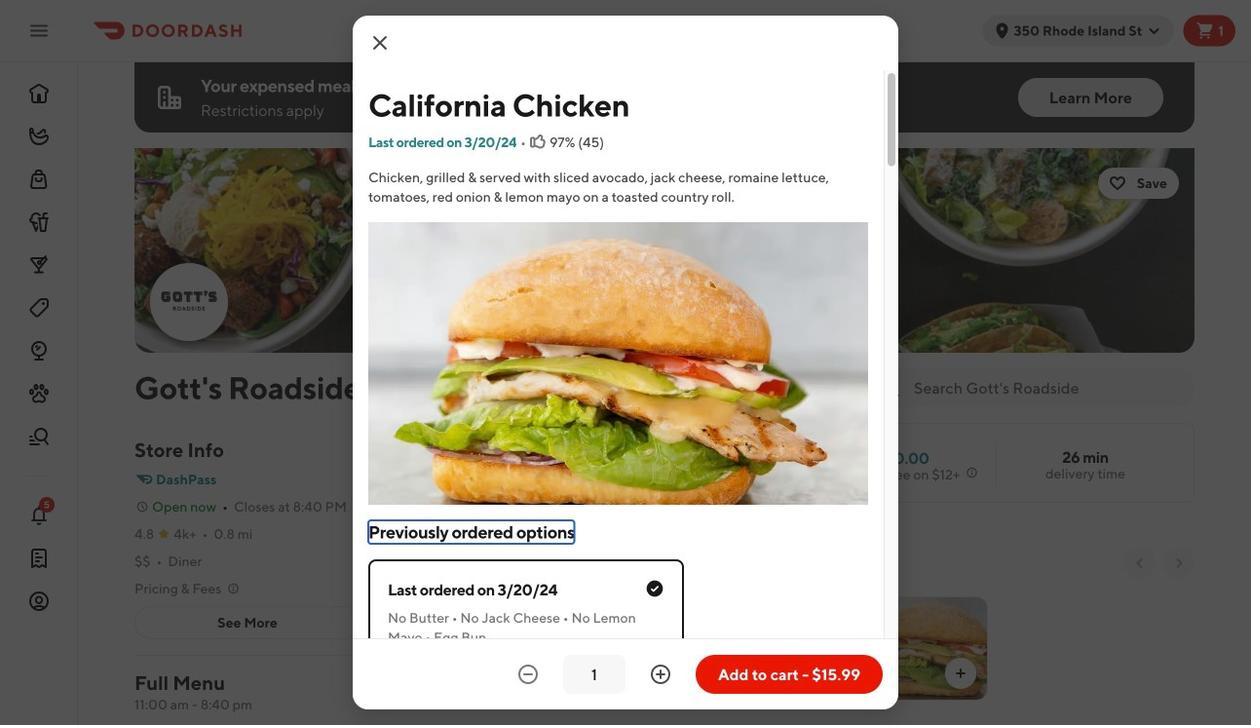 Task type: vqa. For each thing, say whether or not it's contained in the screenshot.
skip
no



Task type: describe. For each thing, give the bounding box(es) containing it.
decrease quantity by 1 image
[[517, 663, 540, 686]]

Current quantity is 1 number field
[[575, 664, 614, 685]]



Task type: locate. For each thing, give the bounding box(es) containing it.
add item to cart image
[[953, 666, 969, 681]]

dialog
[[353, 16, 899, 725]]

increase quantity by 1 image
[[649, 663, 673, 686]]

previous button of carousel image
[[1133, 556, 1148, 571]]

california chicken image
[[368, 222, 868, 522]]

open menu image
[[27, 19, 51, 42]]

close california chicken image
[[368, 31, 392, 55]]

next button of carousel image
[[1172, 556, 1187, 571]]

gott's roadside image
[[135, 148, 1195, 353], [152, 265, 226, 339]]

heading
[[384, 538, 532, 569]]

add item to cart image
[[645, 666, 661, 681]]

Item Search search field
[[914, 377, 1179, 399]]



